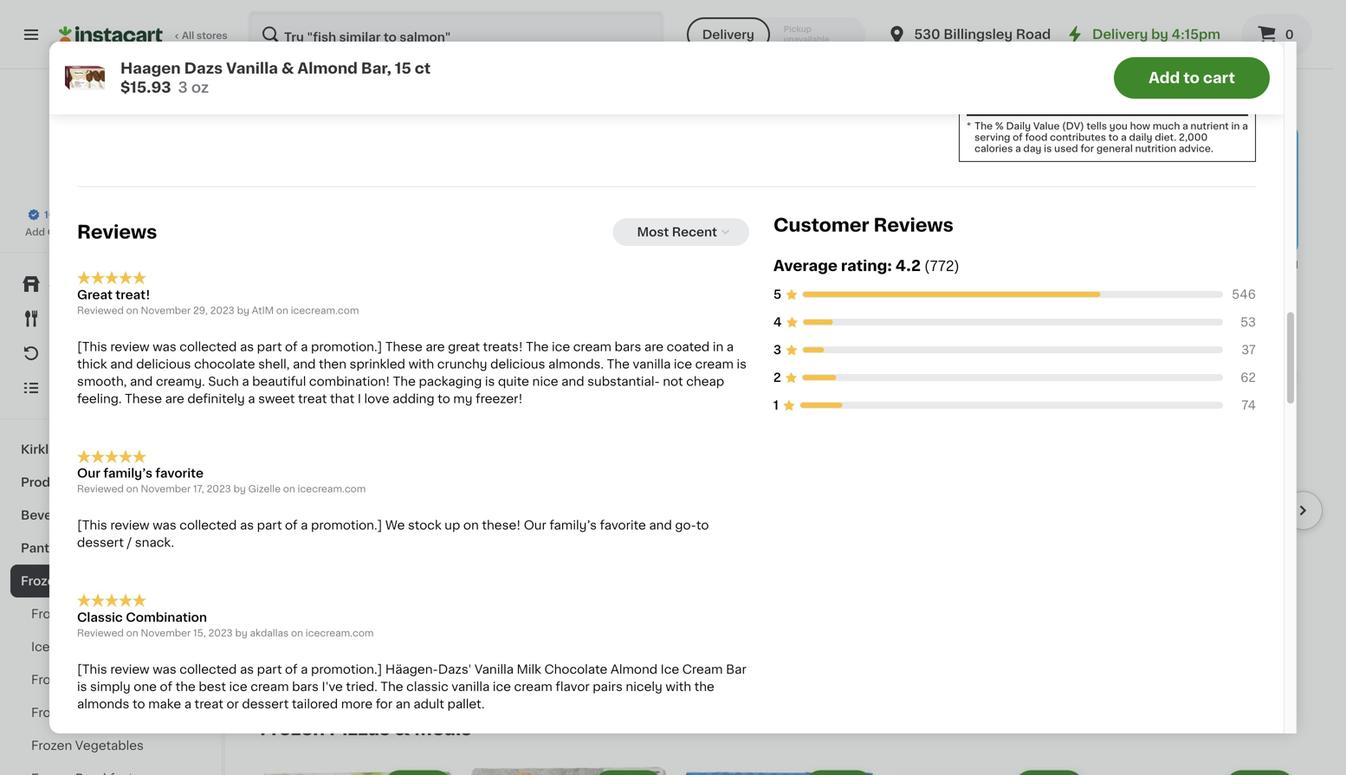 Task type: describe. For each thing, give the bounding box(es) containing it.
haagen for haagen dazs vanilla & almond bar, 15 ct
[[1102, 601, 1150, 613]]

1 horizontal spatial 6
[[435, 619, 443, 631]]

ajinomoto yakisoba with vegetables, all natural, 9 oz, 6 ct 6 x 9 oz
[[260, 601, 443, 662]]

0 vertical spatial meals
[[129, 608, 166, 620]]

my
[[453, 393, 473, 405]]

4:15pm
[[1172, 28, 1221, 41]]

vanilla for haagen dazs vanilla & almond bar, 15 ct $15.93 3 oz
[[226, 61, 278, 76]]

love
[[364, 393, 390, 405]]

haagen dazs vanilla & almond bar, 15 ct button
[[1102, 355, 1299, 684]]

oz inside ajinomoto yakisoba with vegetables, all natural, 9 oz, 6 ct 6 x 9 oz
[[286, 653, 297, 662]]

used
[[1055, 144, 1079, 153]]

as for classic combination
[[240, 664, 254, 676]]

reviewed for great
[[77, 306, 124, 315]]

make
[[148, 698, 181, 711]]

cream up the almonds.
[[573, 341, 612, 353]]

all stores link
[[59, 10, 229, 59]]

1 horizontal spatial meals
[[414, 720, 472, 738]]

& inside haagen dazs vanilla & almond bar, 15 ct
[[1228, 601, 1238, 613]]

to inside * the % daily value (dv) tells you how much a nutrient in a serving of food contributes to a daily diet. 2,000 calories a day is used for general nutrition advice.
[[1109, 132, 1119, 142]]

tailored
[[292, 698, 338, 711]]

1 vertical spatial 3
[[774, 344, 782, 356]]

delivery for delivery
[[703, 29, 755, 41]]

1 horizontal spatial reviews
[[874, 216, 954, 234]]

ice left flavor
[[493, 681, 511, 693]]

thick
[[77, 358, 107, 370]]

costco logo image
[[72, 90, 149, 166]]

food
[[1025, 132, 1048, 142]]

one
[[134, 681, 157, 693]]

1 delicious from the left
[[136, 358, 191, 370]]

*
[[967, 121, 971, 131]]

1 vertical spatial 6
[[260, 653, 266, 662]]

and up smooth,
[[110, 358, 133, 370]]

1 horizontal spatial are
[[426, 341, 445, 353]]

substantial-
[[588, 375, 660, 388]]

frozen snacks
[[31, 674, 119, 686]]

2023 for great treat!
[[210, 306, 235, 315]]

ice inside [this review was collected as part of a promotion.] häagen-dazs' vanilla milk chocolate almond ice cream bar is simply one of the best ice cream bars i've tried. the classic vanilla ice cream flavor pairs nicely with the almonds to make a treat or dessert tailored more for an adult pallet.
[[661, 664, 680, 676]]

of for dessert
[[285, 520, 298, 532]]

of up make on the left of the page
[[160, 681, 172, 693]]

bars inside [this review was collected as part of a promotion.] häagen-dazs' vanilla milk chocolate almond ice cream bar is simply one of the best ice cream bars i've tried. the classic vanilla ice cream flavor pairs nicely with the almonds to make a treat or dessert tailored more for an adult pallet.
[[292, 681, 319, 693]]

definitely
[[187, 393, 245, 405]]

cream up the cheap on the right top of the page
[[695, 358, 734, 370]]

a right 'nutrient'
[[1243, 121, 1248, 131]]

promotion.] for we
[[311, 520, 382, 532]]

sprinkled
[[350, 358, 406, 370]]

akdallas
[[250, 629, 289, 638]]

of for a
[[285, 341, 298, 353]]

again
[[88, 347, 122, 360]]

almonds
[[77, 698, 129, 711]]

a right make on the left of the page
[[184, 698, 191, 711]]

3 add button from the left
[[806, 360, 873, 392]]

such
[[208, 375, 239, 388]]

satisfaction
[[73, 210, 131, 220]]

and left creamy. on the top
[[130, 375, 153, 388]]

%
[[995, 121, 1004, 131]]

17,
[[193, 485, 204, 494]]

to inside '[this review was collected as part of a promotion.] these are great treats!   the ice cream bars are coated in a thick and delicious chocolate shell, and then sprinkled with crunchy  delicious almonds. the vanilla ice cream is smooth, and creamy. such a beautiful combination!   the packaging is quite nice and substantial- not cheap feeling.   these are definitely a sweet treat that i love adding to my freezer!'
[[438, 393, 450, 405]]

4.2
[[896, 259, 921, 273]]

ice down coated
[[674, 358, 692, 370]]

by inside classic combination reviewed on november 15, 2023 by akdallas on  icecream.com
[[235, 629, 248, 638]]

ice cream & popsicles
[[31, 641, 169, 653]]

0 vertical spatial ice
[[31, 641, 50, 653]]

(dv)
[[1063, 121, 1085, 131]]

rating:
[[841, 259, 892, 273]]

as for our family's favorite
[[240, 520, 254, 532]]

a up "tailored"
[[301, 664, 308, 676]]

ice up the or
[[229, 681, 248, 693]]

pantry
[[21, 542, 62, 555]]

0 horizontal spatial reviews
[[77, 223, 157, 241]]

62
[[1241, 372, 1256, 384]]

vanilla inside [this review was collected as part of a promotion.] häagen-dazs' vanilla milk chocolate almond ice cream bar is simply one of the best ice cream bars i've tried. the classic vanilla ice cream flavor pairs nicely with the almonds to make a treat or dessert tailored more for an adult pallet.
[[452, 681, 490, 693]]

• sponsored: liquid i.v. hydrate n' tailgate. shop multipliers image
[[260, 125, 1299, 255]]

cart
[[1204, 71, 1236, 85]]

view more for frozen pizzas & meals
[[1221, 723, 1287, 735]]

0 vertical spatial all
[[182, 31, 194, 40]]

an
[[396, 698, 411, 711]]

on right atlm
[[276, 306, 288, 315]]

treat!
[[115, 289, 150, 301]]

popsicles
[[109, 641, 169, 653]]

100% satisfaction guarantee
[[44, 210, 184, 220]]

the up adding
[[393, 375, 416, 388]]

the right the treats!
[[526, 341, 549, 353]]

family's inside '[this review was collected as part of a promotion.] we stock up on these! our family's favorite and go-to dessert / snack.'
[[550, 520, 597, 532]]

buy it again
[[49, 347, 122, 360]]

lists link
[[10, 371, 211, 406]]

0 vertical spatial cream
[[53, 641, 93, 653]]

view more link for on sale now
[[1221, 308, 1299, 326]]

ct for haagen dazs vanilla & almond bar, 15 ct $15.93 3 oz
[[415, 61, 431, 76]]

up
[[445, 520, 460, 532]]

frozen fruits
[[31, 707, 109, 719]]

vanilla inside [this review was collected as part of a promotion.] häagen-dazs' vanilla milk chocolate almond ice cream bar is simply one of the best ice cream bars i've tried. the classic vanilla ice cream flavor pairs nicely with the almonds to make a treat or dessert tailored more for an adult pallet.
[[475, 664, 514, 676]]

beautiful
[[252, 375, 306, 388]]

0 horizontal spatial are
[[165, 393, 184, 405]]

[this review was collected as part of a promotion.] these are great treats!   the ice cream bars are coated in a thick and delicious chocolate shell, and then sprinkled with crunchy  delicious almonds. the vanilla ice cream is smooth, and creamy. such a beautiful combination!   the packaging is quite nice and substantial- not cheap feeling.   these are definitely a sweet treat that i love adding to my freezer!
[[77, 341, 747, 405]]

2023 inside our family's favorite reviewed on november 17, 2023 by gizelle on  icecream.com
[[207, 485, 231, 494]]

delivery for delivery by 4:15pm
[[1093, 28, 1149, 41]]

buy
[[49, 347, 73, 360]]

1 horizontal spatial 9
[[403, 619, 411, 631]]

great treat! reviewed on november 29, 2023 by atlm on  icecream.com
[[77, 289, 359, 315]]

3 inside haagen dazs vanilla & almond bar, 15 ct $15.93 3 oz
[[178, 80, 188, 95]]

november for treat!
[[141, 306, 191, 315]]

part for cream
[[257, 664, 282, 676]]

a right such
[[242, 375, 249, 388]]

0
[[1286, 29, 1294, 41]]

by inside our family's favorite reviewed on november 17, 2023 by gizelle on  icecream.com
[[234, 485, 246, 494]]

collected for snack.
[[180, 520, 237, 532]]

for inside * the % daily value (dv) tells you how much a nutrient in a serving of food contributes to a daily diet. 2,000 calories a day is used for general nutrition advice.
[[1081, 144, 1094, 153]]

2 add button from the left
[[595, 360, 662, 392]]

15g
[[1046, 76, 1062, 86]]

100%
[[44, 210, 71, 220]]

frozen vegetables link
[[10, 730, 211, 763]]

promotion.] for these
[[311, 341, 382, 353]]

instacart logo image
[[59, 24, 163, 45]]

on down treat!
[[126, 306, 138, 315]]

classic combination reviewed on november 15, 2023 by akdallas on  icecream.com
[[77, 612, 374, 638]]

on up beverages 'link'
[[126, 485, 138, 494]]

1 horizontal spatial these
[[386, 341, 423, 353]]

vegetables,
[[260, 619, 332, 631]]

[this review was collected as part of a promotion.] we stock up on these! our family's favorite and go-to dessert / snack.
[[77, 520, 709, 549]]

dessert inside '[this review was collected as part of a promotion.] we stock up on these! our family's favorite and go-to dessert / snack.'
[[77, 537, 124, 549]]

adding
[[393, 393, 435, 405]]

on down ajinomoto
[[291, 629, 303, 638]]

favorite inside our family's favorite reviewed on november 17, 2023 by gizelle on  icecream.com
[[155, 468, 204, 480]]

now
[[338, 308, 381, 326]]

pallet.
[[448, 698, 485, 711]]

review for thick
[[110, 341, 150, 353]]

haagen for haagen dazs vanilla & almond bar, 15 ct $15.93 3 oz
[[120, 61, 181, 76]]

a inside '[this review was collected as part of a promotion.] we stock up on these! our family's favorite and go-to dessert / snack.'
[[301, 520, 308, 532]]

[this review was collected as part of a promotion.] häagen-dazs' vanilla milk chocolate almond ice cream bar is simply one of the best ice cream bars i've tried. the classic vanilla ice cream flavor pairs nicely with the almonds to make a treat or dessert tailored more for an adult pallet.
[[77, 664, 747, 711]]

bar, for haagen dazs vanilla & almond bar, 15 ct
[[1102, 619, 1125, 631]]

icecream.com for these
[[291, 306, 359, 315]]

2
[[774, 372, 781, 384]]

ice up the almonds.
[[552, 341, 570, 353]]

view for on sale now
[[1221, 311, 1251, 323]]

1 vertical spatial frozen pizzas & meals link
[[260, 719, 472, 739]]

promotion.] for häagen-
[[311, 664, 382, 676]]

view for frozen pizzas & meals
[[1221, 723, 1251, 735]]

lists
[[49, 382, 78, 394]]

on
[[260, 308, 288, 326]]

or
[[227, 698, 239, 711]]

2 horizontal spatial are
[[645, 341, 664, 353]]

the inside [this review was collected as part of a promotion.] häagen-dazs' vanilla milk chocolate almond ice cream bar is simply one of the best ice cream bars i've tried. the classic vanilla ice cream flavor pairs nicely with the almonds to make a treat or dessert tailored more for an adult pallet.
[[381, 681, 403, 693]]

to inside [this review was collected as part of a promotion.] häagen-dazs' vanilla milk chocolate almond ice cream bar is simply one of the best ice cream bars i've tried. the classic vanilla ice cream flavor pairs nicely with the almonds to make a treat or dessert tailored more for an adult pallet.
[[133, 698, 145, 711]]

sugars
[[1099, 76, 1133, 86]]

0 horizontal spatial pizzas
[[75, 608, 113, 620]]

reviewed inside our family's favorite reviewed on november 17, 2023 by gizelle on  icecream.com
[[77, 485, 124, 494]]

x
[[269, 653, 274, 662]]

530 billingsley road
[[915, 28, 1051, 41]]

* the % daily value (dv) tells you how much a nutrient in a serving of food contributes to a daily diet. 2,000 calories a day is used for general nutrition advice.
[[967, 121, 1248, 153]]

nsored
[[1266, 260, 1299, 270]]

recent
[[672, 226, 717, 238]]

customer reviews
[[774, 216, 954, 234]]

by left 4:15pm
[[1152, 28, 1169, 41]]

0 vertical spatial frozen pizzas & meals link
[[10, 598, 211, 631]]

a down you
[[1121, 132, 1127, 142]]

pairs
[[593, 681, 623, 693]]

more for on sale now
[[1254, 311, 1287, 323]]

simply
[[90, 681, 131, 693]]

is inside [this review was collected as part of a promotion.] häagen-dazs' vanilla milk chocolate almond ice cream bar is simply one of the best ice cream bars i've tried. the classic vanilla ice cream flavor pairs nicely with the almonds to make a treat or dessert tailored more for an adult pallet.
[[77, 681, 87, 693]]

our inside our family's favorite reviewed on november 17, 2023 by gizelle on  icecream.com
[[77, 468, 100, 480]]

it
[[76, 347, 85, 360]]

add inside button
[[1149, 71, 1180, 85]]

general
[[1097, 144, 1133, 153]]

best
[[199, 681, 226, 693]]

to inside button
[[1184, 71, 1200, 85]]

great
[[77, 289, 113, 301]]

more
[[341, 698, 373, 711]]

yakisoba
[[325, 601, 379, 613]]

chocolate
[[545, 664, 608, 676]]

was for snack.
[[153, 520, 176, 532]]

1
[[774, 399, 779, 411]]

classic
[[407, 681, 449, 693]]

flavor
[[556, 681, 590, 693]]

pantry link
[[10, 532, 211, 565]]

kirkland signature link
[[10, 433, 211, 466]]

546
[[1232, 288, 1256, 301]]

beverages
[[21, 510, 87, 522]]

a down sale
[[301, 341, 308, 353]]

a up "2,000"
[[1183, 121, 1189, 131]]



Task type: vqa. For each thing, say whether or not it's contained in the screenshot.
feeling. on the left of page
yes



Task type: locate. For each thing, give the bounding box(es) containing it.
snacks
[[75, 674, 119, 686]]

dazs
[[184, 61, 223, 76], [1153, 601, 1183, 613]]

3 november from the top
[[141, 629, 191, 638]]

in
[[1232, 121, 1240, 131], [713, 341, 724, 353]]

diet.
[[1155, 132, 1177, 142]]

[this inside [this review was collected as part of a promotion.] häagen-dazs' vanilla milk chocolate almond ice cream bar is simply one of the best ice cream bars i've tried. the classic vanilla ice cream flavor pairs nicely with the almonds to make a treat or dessert tailored more for an adult pallet.
[[77, 664, 107, 676]]

billingsley
[[944, 28, 1013, 41]]

november inside our family's favorite reviewed on november 17, 2023 by gizelle on  icecream.com
[[141, 485, 191, 494]]

gizelle
[[248, 485, 281, 494]]

item carousel region
[[260, 348, 1323, 691]]

all left stores
[[182, 31, 194, 40]]

view more link for frozen pizzas & meals
[[1221, 720, 1299, 738]]

chocolate
[[194, 358, 255, 370]]

you
[[1110, 121, 1128, 131]]

reviews
[[874, 216, 954, 234], [77, 223, 157, 241]]

haagen inside haagen dazs vanilla & almond bar, 15 ct
[[1102, 601, 1150, 613]]

2 view more link from the top
[[1221, 720, 1299, 738]]

cheap
[[686, 375, 725, 388]]

with right nicely
[[666, 681, 692, 693]]

0 horizontal spatial cream
[[53, 641, 93, 653]]

delivery by 4:15pm link
[[1065, 24, 1221, 45]]

1 vertical spatial 15
[[1128, 619, 1141, 631]]

favorite left go-
[[600, 520, 646, 532]]

ice up frozen snacks at the bottom left of the page
[[31, 641, 50, 653]]

are down creamy. on the top
[[165, 393, 184, 405]]

vanilla inside '[this review was collected as part of a promotion.] these are great treats!   the ice cream bars are coated in a thick and delicious chocolate shell, and then sprinkled with crunchy  delicious almonds. the vanilla ice cream is smooth, and creamy. such a beautiful combination!   the packaging is quite nice and substantial- not cheap feeling.   these are definitely a sweet treat that i love adding to my freezer!'
[[633, 358, 671, 370]]

these down creamy. on the top
[[125, 393, 162, 405]]

2023 right 17,
[[207, 485, 231, 494]]

almond for haagen dazs vanilla & almond bar, 15 ct $15.93 3 oz
[[298, 61, 358, 76]]

cream down milk
[[514, 681, 553, 693]]

was for the
[[153, 664, 176, 676]]

15 inside haagen dazs vanilla & almond bar, 15 ct
[[1128, 619, 1141, 631]]

1 horizontal spatial the
[[695, 681, 715, 693]]

6 right oz,
[[435, 619, 443, 631]]

0 horizontal spatial 3
[[178, 80, 188, 95]]

vanilla for haagen dazs vanilla & almond bar, 15 ct
[[1186, 601, 1225, 613]]

1 vertical spatial these
[[125, 393, 162, 405]]

daily
[[1129, 132, 1153, 142]]

ice up nicely
[[661, 664, 680, 676]]

for left the an
[[376, 698, 393, 711]]

4 add button from the left
[[1016, 360, 1083, 392]]

icecream.com right gizelle
[[298, 485, 366, 494]]

0 vertical spatial 2023
[[210, 306, 235, 315]]

promotion.] inside '[this review was collected as part of a promotion.] we stock up on these! our family's favorite and go-to dessert / snack.'
[[311, 520, 382, 532]]

2 collected from the top
[[180, 520, 237, 532]]

ct for haagen dazs vanilla & almond bar, 15 ct
[[1144, 619, 1157, 631]]

vanilla inside haagen dazs vanilla & almond bar, 15 ct $15.93 3 oz
[[226, 61, 278, 76]]

[this
[[77, 341, 107, 353], [77, 520, 107, 532], [77, 664, 107, 676]]

1 collected from the top
[[180, 341, 237, 353]]

1 horizontal spatial bars
[[615, 341, 642, 353]]

tells
[[1087, 121, 1107, 131]]

most
[[637, 226, 669, 238]]

1g
[[1046, 41, 1056, 51]]

more for frozen pizzas & meals
[[1254, 723, 1287, 735]]

2 horizontal spatial ct
[[1144, 619, 1157, 631]]

1 vertical spatial almond
[[1241, 601, 1288, 613]]

promotion.] inside '[this review was collected as part of a promotion.] these are great treats!   the ice cream bars are coated in a thick and delicious chocolate shell, and then sprinkled with crunchy  delicious almonds. the vanilla ice cream is smooth, and creamy. such a beautiful combination!   the packaging is quite nice and substantial- not cheap feeling.   these are definitely a sweet treat that i love adding to my freezer!'
[[311, 341, 382, 353]]

shop link
[[10, 267, 211, 302]]

in right 'nutrient'
[[1232, 121, 1240, 131]]

nutrition
[[1136, 144, 1177, 153]]

1 the from the left
[[176, 681, 196, 693]]

[this for [this review was collected as part of a promotion.] häagen-dazs' vanilla milk chocolate almond ice cream bar is simply one of the best ice cream bars i've tried. the classic vanilla ice cream flavor pairs nicely with the almonds to make a treat or dessert tailored more for an adult pallet.
[[77, 664, 107, 676]]

pizzas up "ice cream & popsicles"
[[75, 608, 113, 620]]

as for great treat!
[[240, 341, 254, 353]]

1 promotion.] from the top
[[311, 341, 382, 353]]

review for of
[[110, 664, 150, 676]]

icecream.com
[[291, 306, 359, 315], [298, 485, 366, 494], [306, 629, 374, 638]]

0 vertical spatial family's
[[103, 468, 152, 480]]

0 vertical spatial [this
[[77, 341, 107, 353]]

0 horizontal spatial these
[[125, 393, 162, 405]]

1 vertical spatial meals
[[414, 720, 472, 738]]

by left akdallas
[[235, 629, 248, 638]]

signature
[[75, 444, 136, 456]]

great
[[448, 341, 480, 353]]

0 horizontal spatial for
[[376, 698, 393, 711]]

part inside [this review was collected as part of a promotion.] häagen-dazs' vanilla milk chocolate almond ice cream bar is simply one of the best ice cream bars i've tried. the classic vanilla ice cream flavor pairs nicely with the almonds to make a treat or dessert tailored more for an adult pallet.
[[257, 664, 282, 676]]

bar, inside haagen dazs vanilla & almond bar, 15 ct $15.93 3 oz
[[361, 61, 392, 76]]

delicious
[[136, 358, 191, 370], [491, 358, 545, 370]]

add button
[[385, 360, 451, 392], [595, 360, 662, 392], [806, 360, 873, 392], [1016, 360, 1083, 392], [1227, 360, 1294, 392]]

[this down "ice cream & popsicles"
[[77, 664, 107, 676]]

1 horizontal spatial treat
[[298, 393, 327, 405]]

0 vertical spatial in
[[1232, 121, 1240, 131]]

vanilla down $15.93 element
[[1186, 601, 1225, 613]]

4
[[774, 316, 782, 328]]

a left the sweet
[[248, 393, 255, 405]]

treat inside '[this review was collected as part of a promotion.] these are great treats!   the ice cream bars are coated in a thick and delicious chocolate shell, and then sprinkled with crunchy  delicious almonds. the vanilla ice cream is smooth, and creamy. such a beautiful combination!   the packaging is quite nice and substantial- not cheap feeling.   these are definitely a sweet treat that i love adding to my freezer!'
[[298, 393, 327, 405]]

view more
[[1221, 311, 1287, 323], [1221, 723, 1287, 735]]

november left 17,
[[141, 485, 191, 494]]

natural,
[[353, 619, 400, 631]]

frozen pizzas & meals up "ice cream & popsicles"
[[31, 608, 166, 620]]

2 horizontal spatial almond
[[1241, 601, 1288, 613]]

2023 right the 29, on the left top
[[210, 306, 235, 315]]

bar, for haagen dazs vanilla & almond bar, 15 ct $15.93 3 oz
[[361, 61, 392, 76]]

was up snack.
[[153, 520, 176, 532]]

was inside '[this review was collected as part of a promotion.] we stock up on these! our family's favorite and go-to dessert / snack.'
[[153, 520, 176, 532]]

add
[[1149, 71, 1180, 85], [25, 227, 45, 237], [417, 370, 443, 382], [628, 370, 653, 382], [839, 370, 864, 382], [1049, 370, 1074, 382], [1260, 370, 1285, 382]]

frozen vegetables
[[31, 740, 144, 752]]

service type group
[[687, 17, 866, 52]]

2 vertical spatial promotion.]
[[311, 664, 382, 676]]

bars inside '[this review was collected as part of a promotion.] these are great treats!   the ice cream bars are coated in a thick and delicious chocolate shell, and then sprinkled with crunchy  delicious almonds. the vanilla ice cream is smooth, and creamy. such a beautiful combination!   the packaging is quite nice and substantial- not cheap feeling.   these are definitely a sweet treat that i love adding to my freezer!'
[[615, 341, 642, 353]]

on inside '[this review was collected as part of a promotion.] we stock up on these! our family's favorite and go-to dessert / snack.'
[[464, 520, 479, 532]]

collected inside '[this review was collected as part of a promotion.] we stock up on these! our family's favorite and go-to dessert / snack.'
[[180, 520, 237, 532]]

1 add button from the left
[[385, 360, 451, 392]]

1 as from the top
[[240, 341, 254, 353]]

review up /
[[110, 520, 150, 532]]

review up one
[[110, 664, 150, 676]]

1 [this from the top
[[77, 341, 107, 353]]

as inside '[this review was collected as part of a promotion.] these are great treats!   the ice cream bars are coated in a thick and delicious chocolate shell, and then sprinkled with crunchy  delicious almonds. the vanilla ice cream is smooth, and creamy. such a beautiful combination!   the packaging is quite nice and substantial- not cheap feeling.   these are definitely a sweet treat that i love adding to my freezer!'
[[240, 341, 254, 353]]

collected inside [this review was collected as part of a promotion.] häagen-dazs' vanilla milk chocolate almond ice cream bar is simply one of the best ice cream bars i've tried. the classic vanilla ice cream flavor pairs nicely with the almonds to make a treat or dessert tailored more for an adult pallet.
[[180, 664, 237, 676]]

bars up "tailored"
[[292, 681, 319, 693]]

0 vertical spatial our
[[77, 468, 100, 480]]

häagen-
[[386, 664, 438, 676]]

and inside '[this review was collected as part of a promotion.] we stock up on these! our family's favorite and go-to dessert / snack.'
[[649, 520, 672, 532]]

of down daily at top right
[[1013, 132, 1023, 142]]

0 vertical spatial 15
[[395, 61, 411, 76]]

quite
[[498, 375, 529, 388]]

1 vertical spatial ct
[[1144, 619, 1157, 631]]

[this for [this review was collected as part of a promotion.] these are great treats!   the ice cream bars are coated in a thick and delicious chocolate shell, and then sprinkled with crunchy  delicious almonds. the vanilla ice cream is smooth, and creamy. such a beautiful combination!   the packaging is quite nice and substantial- not cheap feeling.   these are definitely a sweet treat that i love adding to my freezer!
[[77, 341, 107, 353]]

delicious up quite at the top left of page
[[491, 358, 545, 370]]

kirkland signature
[[21, 444, 136, 456]]

3 as from the top
[[240, 664, 254, 676]]

reviewed up beverages 'link'
[[77, 485, 124, 494]]

customer
[[774, 216, 870, 234]]

1 vertical spatial 9
[[277, 653, 283, 662]]

to inside '[this review was collected as part of a promotion.] we stock up on these! our family's favorite and go-to dessert / snack.'
[[697, 520, 709, 532]]

all inside ajinomoto yakisoba with vegetables, all natural, 9 oz, 6 ct 6 x 9 oz
[[335, 619, 350, 631]]

1 horizontal spatial bar,
[[1102, 619, 1125, 631]]

serving
[[975, 132, 1011, 142]]

with inside '[this review was collected as part of a promotion.] these are great treats!   the ice cream bars are coated in a thick and delicious chocolate shell, and then sprinkled with crunchy  delicious almonds. the vanilla ice cream is smooth, and creamy. such a beautiful combination!   the packaging is quite nice and substantial- not cheap feeling.   these are definitely a sweet treat that i love adding to my freezer!'
[[409, 358, 434, 370]]

1 vertical spatial dessert
[[242, 698, 289, 711]]

0 horizontal spatial family's
[[103, 468, 152, 480]]

as inside '[this review was collected as part of a promotion.] we stock up on these! our family's favorite and go-to dessert / snack.'
[[240, 520, 254, 532]]

by left gizelle
[[234, 485, 246, 494]]

on right gizelle
[[283, 485, 295, 494]]

1 vertical spatial all
[[335, 619, 350, 631]]

dazs inside haagen dazs vanilla & almond bar, 15 ct $15.93 3 oz
[[184, 61, 223, 76]]

of inside '[this review was collected as part of a promotion.] these are great treats!   the ice cream bars are coated in a thick and delicious chocolate shell, and then sprinkled with crunchy  delicious almonds. the vanilla ice cream is smooth, and creamy. such a beautiful combination!   the packaging is quite nice and substantial- not cheap feeling.   these are definitely a sweet treat that i love adding to my freezer!'
[[285, 341, 298, 353]]

2 horizontal spatial vanilla
[[1186, 601, 1225, 613]]

1 november from the top
[[141, 306, 191, 315]]

we
[[386, 520, 405, 532]]

$15.93 element
[[1102, 559, 1299, 581]]

3 reviewed from the top
[[77, 629, 124, 638]]

was inside [this review was collected as part of a promotion.] häagen-dazs' vanilla milk chocolate almond ice cream bar is simply one of the best ice cream bars i've tried. the classic vanilla ice cream flavor pairs nicely with the almonds to make a treat or dessert tailored more for an adult pallet.
[[153, 664, 176, 676]]

&
[[281, 61, 294, 76], [1228, 601, 1238, 613], [116, 608, 126, 620], [97, 641, 106, 653], [394, 720, 410, 738]]

almond
[[298, 61, 358, 76], [1241, 601, 1288, 613], [611, 664, 658, 676]]

by inside great treat! reviewed on november 29, 2023 by atlm on  icecream.com
[[237, 306, 249, 315]]

the left best
[[176, 681, 196, 693]]

these up sprinkled
[[386, 341, 423, 353]]

1 vertical spatial view
[[1221, 723, 1251, 735]]

coated
[[667, 341, 710, 353]]

3 review from the top
[[110, 664, 150, 676]]

of for one
[[285, 664, 298, 676]]

2 vertical spatial icecream.com
[[306, 629, 374, 638]]

1 more from the top
[[1254, 311, 1287, 323]]

part down gizelle
[[257, 520, 282, 532]]

3 collected from the top
[[180, 664, 237, 676]]

0 vertical spatial dessert
[[77, 537, 124, 549]]

2 as from the top
[[240, 520, 254, 532]]

vanilla inside haagen dazs vanilla & almond bar, 15 ct
[[1186, 601, 1225, 613]]

treat down best
[[195, 698, 223, 711]]

combination!
[[309, 375, 390, 388]]

2 was from the top
[[153, 520, 176, 532]]

product group
[[260, 355, 457, 665], [471, 355, 667, 647], [681, 355, 878, 647], [892, 355, 1088, 668], [1102, 355, 1299, 684], [260, 767, 457, 776], [471, 767, 667, 776], [681, 767, 878, 776], [892, 767, 1088, 776], [1102, 767, 1299, 776]]

day
[[1024, 144, 1042, 153]]

icecream.com inside our family's favorite reviewed on november 17, 2023 by gizelle on  icecream.com
[[298, 485, 366, 494]]

a left day
[[1016, 144, 1021, 153]]

2 promotion.] from the top
[[311, 520, 382, 532]]

1 vertical spatial vanilla
[[452, 681, 490, 693]]

2023 inside great treat! reviewed on november 29, 2023 by atlm on  icecream.com
[[210, 306, 235, 315]]

1 view more from the top
[[1221, 311, 1287, 323]]

cream down x
[[251, 681, 289, 693]]

0 horizontal spatial oz
[[191, 80, 209, 95]]

0 horizontal spatial almond
[[298, 61, 358, 76]]

2023 right the 15,
[[208, 629, 233, 638]]

0 vertical spatial oz
[[191, 80, 209, 95]]

almond inside haagen dazs vanilla & almond bar, 15 ct
[[1241, 601, 1288, 613]]

our right these!
[[524, 520, 547, 532]]

meals down adult
[[414, 720, 472, 738]]

3 was from the top
[[153, 664, 176, 676]]

1 vertical spatial reviewed
[[77, 485, 124, 494]]

a up ajinomoto
[[301, 520, 308, 532]]

2 november from the top
[[141, 485, 191, 494]]

1 vertical spatial pizzas
[[329, 720, 390, 738]]

0 vertical spatial ct
[[415, 61, 431, 76]]

and down the almonds.
[[562, 375, 585, 388]]

2 the from the left
[[695, 681, 715, 693]]

of up "tailored"
[[285, 664, 298, 676]]

2 view from the top
[[1221, 723, 1251, 735]]

was up creamy. on the top
[[153, 341, 176, 353]]

reviewed for classic
[[77, 629, 124, 638]]

53
[[1241, 316, 1256, 328]]

november for combination
[[141, 629, 191, 638]]

with inside [this review was collected as part of a promotion.] häagen-dazs' vanilla milk chocolate almond ice cream bar is simply one of the best ice cream bars i've tried. the classic vanilla ice cream flavor pairs nicely with the almonds to make a treat or dessert tailored more for an adult pallet.
[[666, 681, 692, 693]]

None search field
[[248, 10, 664, 59]]

review inside [this review was collected as part of a promotion.] häagen-dazs' vanilla milk chocolate almond ice cream bar is simply one of the best ice cream bars i've tried. the classic vanilla ice cream flavor pairs nicely with the almonds to make a treat or dessert tailored more for an adult pallet.
[[110, 664, 150, 676]]

and left then
[[293, 358, 316, 370]]

bars
[[615, 341, 642, 353], [292, 681, 319, 693]]

nutrient
[[1191, 121, 1229, 131]]

[this up pantry "link"
[[77, 520, 107, 532]]

as down gizelle
[[240, 520, 254, 532]]

add costco membership to save link
[[25, 225, 196, 239]]

icecream.com inside classic combination reviewed on november 15, 2023 by akdallas on  icecream.com
[[306, 629, 374, 638]]

delicious up creamy. on the top
[[136, 358, 191, 370]]

[this inside '[this review was collected as part of a promotion.] we stock up on these! our family's favorite and go-to dessert / snack.'
[[77, 520, 107, 532]]

1 view from the top
[[1221, 311, 1251, 323]]

9 right x
[[277, 653, 283, 662]]

& inside haagen dazs vanilla & almond bar, 15 ct $15.93 3 oz
[[281, 61, 294, 76]]

2 delicious from the left
[[491, 358, 545, 370]]

on
[[126, 306, 138, 315], [276, 306, 288, 315], [126, 485, 138, 494], [283, 485, 295, 494], [464, 520, 479, 532], [126, 629, 138, 638], [291, 629, 303, 638]]

oz inside haagen dazs vanilla & almond bar, 15 ct $15.93 3 oz
[[191, 80, 209, 95]]

[this up the thick
[[77, 341, 107, 353]]

fiber
[[1019, 41, 1044, 51]]

i've
[[322, 681, 343, 693]]

advice.
[[1179, 144, 1214, 153]]

favorite up 17,
[[155, 468, 204, 480]]

1 vertical spatial oz
[[286, 653, 297, 662]]

1 horizontal spatial oz
[[286, 653, 297, 662]]

buy it again link
[[10, 336, 211, 371]]

in inside '[this review was collected as part of a promotion.] these are great treats!   the ice cream bars are coated in a thick and delicious chocolate shell, and then sprinkled with crunchy  delicious almonds. the vanilla ice cream is smooth, and creamy. such a beautiful combination!   the packaging is quite nice and substantial- not cheap feeling.   these are definitely a sweet treat that i love adding to my freezer!'
[[713, 341, 724, 353]]

icecream.com for häagen-
[[306, 629, 374, 638]]

0 vertical spatial frozen pizzas & meals
[[31, 608, 166, 620]]

bars up substantial-
[[615, 341, 642, 353]]

5 add button from the left
[[1227, 360, 1294, 392]]

[this inside '[this review was collected as part of a promotion.] these are great treats!   the ice cream bars are coated in a thick and delicious chocolate shell, and then sprinkled with crunchy  delicious almonds. the vanilla ice cream is smooth, and creamy. such a beautiful combination!   the packaging is quite nice and substantial- not cheap feeling.   these are definitely a sweet treat that i love adding to my freezer!'
[[77, 341, 107, 353]]

2 vertical spatial 2023
[[208, 629, 233, 638]]

the
[[176, 681, 196, 693], [695, 681, 715, 693]]

1 vertical spatial collected
[[180, 520, 237, 532]]

100% satisfaction guarantee button
[[27, 204, 194, 222]]

almond inside haagen dazs vanilla & almond bar, 15 ct $15.93 3 oz
[[298, 61, 358, 76]]

promotion.] inside [this review was collected as part of a promotion.] häagen-dazs' vanilla milk chocolate almond ice cream bar is simply one of the best ice cream bars i've tried. the classic vanilla ice cream flavor pairs nicely with the almonds to make a treat or dessert tailored more for an adult pallet.
[[311, 664, 382, 676]]

2 more from the top
[[1254, 723, 1287, 735]]

was
[[153, 341, 176, 353], [153, 520, 176, 532], [153, 664, 176, 676]]

icecream.com down yakisoba
[[306, 629, 374, 638]]

1 horizontal spatial vanilla
[[633, 358, 671, 370]]

are left coated
[[645, 341, 664, 353]]

was up one
[[153, 664, 176, 676]]

review
[[110, 341, 150, 353], [110, 520, 150, 532], [110, 664, 150, 676]]

delivery inside button
[[703, 29, 755, 41]]

2 vertical spatial as
[[240, 664, 254, 676]]

oz down all stores
[[191, 80, 209, 95]]

favorite inside '[this review was collected as part of a promotion.] we stock up on these! our family's favorite and go-to dessert / snack.'
[[600, 520, 646, 532]]

/
[[127, 537, 132, 549]]

0 horizontal spatial frozen pizzas & meals link
[[10, 598, 211, 631]]

0 horizontal spatial dazs
[[184, 61, 223, 76]]

review up smooth,
[[110, 341, 150, 353]]

0 vertical spatial view more
[[1221, 311, 1287, 323]]

ct inside haagen dazs vanilla & almond bar, 15 ct $15.93 3 oz
[[415, 61, 431, 76]]

3 [this from the top
[[77, 664, 107, 676]]

haagen inside haagen dazs vanilla & almond bar, 15 ct $15.93 3 oz
[[120, 61, 181, 76]]

and
[[110, 358, 133, 370], [293, 358, 316, 370], [130, 375, 153, 388], [562, 375, 585, 388], [649, 520, 672, 532]]

dessert right the or
[[242, 698, 289, 711]]

1 horizontal spatial favorite
[[600, 520, 646, 532]]

15 for haagen dazs vanilla & almond bar, 15 ct $15.93 3 oz
[[395, 61, 411, 76]]

frozen fruits link
[[10, 697, 211, 730]]

adult
[[414, 698, 444, 711]]

reviews down 100% satisfaction guarantee
[[77, 223, 157, 241]]

1 reviewed from the top
[[77, 306, 124, 315]]

0 horizontal spatial ice
[[31, 641, 50, 653]]

family's inside our family's favorite reviewed on november 17, 2023 by gizelle on  icecream.com
[[103, 468, 152, 480]]

1 horizontal spatial our
[[524, 520, 547, 532]]

0 vertical spatial part
[[257, 341, 282, 353]]

2 review from the top
[[110, 520, 150, 532]]

sale
[[292, 308, 334, 326]]

review inside '[this review was collected as part of a promotion.] we stock up on these! our family's favorite and go-to dessert / snack.'
[[110, 520, 150, 532]]

dazs inside haagen dazs vanilla & almond bar, 15 ct
[[1153, 601, 1183, 613]]

ct inside haagen dazs vanilla & almond bar, 15 ct
[[1144, 619, 1157, 631]]

15 for haagen dazs vanilla & almond bar, 15 ct
[[1128, 619, 1141, 631]]

oz
[[191, 80, 209, 95], [286, 653, 297, 662]]

for inside [this review was collected as part of a promotion.] häagen-dazs' vanilla milk chocolate almond ice cream bar is simply one of the best ice cream bars i've tried. the classic vanilla ice cream flavor pairs nicely with the almonds to make a treat or dessert tailored more for an adult pallet.
[[376, 698, 393, 711]]

collected for the
[[180, 664, 237, 676]]

most recent
[[637, 226, 717, 238]]

cream up frozen snacks at the bottom left of the page
[[53, 641, 93, 653]]

15 inside haagen dazs vanilla & almond bar, 15 ct $15.93 3 oz
[[395, 61, 411, 76]]

was inside '[this review was collected as part of a promotion.] these are great treats!   the ice cream bars are coated in a thick and delicious chocolate shell, and then sprinkled with crunchy  delicious almonds. the vanilla ice cream is smooth, and creamy. such a beautiful combination!   the packaging is quite nice and substantial- not cheap feeling.   these are definitely a sweet treat that i love adding to my freezer!'
[[153, 341, 176, 353]]

0 vertical spatial bars
[[615, 341, 642, 353]]

the up substantial-
[[607, 358, 630, 370]]

0 vertical spatial pizzas
[[75, 608, 113, 620]]

0 horizontal spatial bar,
[[361, 61, 392, 76]]

reviews up 4.2
[[874, 216, 954, 234]]

1 part from the top
[[257, 341, 282, 353]]

2 vertical spatial ct
[[260, 636, 272, 648]]

as inside [this review was collected as part of a promotion.] häagen-dazs' vanilla milk chocolate almond ice cream bar is simply one of the best ice cream bars i've tried. the classic vanilla ice cream flavor pairs nicely with the almonds to make a treat or dessert tailored more for an adult pallet.
[[240, 664, 254, 676]]

almond inside [this review was collected as part of a promotion.] häagen-dazs' vanilla milk chocolate almond ice cream bar is simply one of the best ice cream bars i've tried. the classic vanilla ice cream flavor pairs nicely with the almonds to make a treat or dessert tailored more for an adult pallet.
[[611, 664, 658, 676]]

oz right x
[[286, 653, 297, 662]]

delivery button
[[687, 17, 770, 52]]

as down akdallas
[[240, 664, 254, 676]]

part inside '[this review was collected as part of a promotion.] we stock up on these! our family's favorite and go-to dessert / snack.'
[[257, 520, 282, 532]]

1 vertical spatial november
[[141, 485, 191, 494]]

family's right these!
[[550, 520, 597, 532]]

1 vertical spatial bar,
[[1102, 619, 1125, 631]]

nicely
[[626, 681, 663, 693]]

0 horizontal spatial in
[[713, 341, 724, 353]]

meals
[[129, 608, 166, 620], [414, 720, 472, 738]]

0 horizontal spatial haagen
[[120, 61, 181, 76]]

6
[[435, 619, 443, 631], [260, 653, 266, 662]]

frozen pizzas & meals down more
[[260, 720, 472, 738]]

(772)
[[925, 259, 960, 273]]

haagen dazs vanilla & almond bar, 15 ct $15.93 3 oz
[[120, 61, 431, 95]]

review for /
[[110, 520, 150, 532]]

part for shell,
[[257, 341, 282, 353]]

frozen pizzas & meals link
[[10, 598, 211, 631], [260, 719, 472, 739]]

6 left x
[[260, 653, 266, 662]]

1 vertical spatial cream
[[683, 664, 723, 676]]

treats!
[[483, 341, 523, 353]]

dietary fiber 1g
[[981, 41, 1056, 51]]

family's down kirkland signature link
[[103, 468, 152, 480]]

0 vertical spatial haagen
[[120, 61, 181, 76]]

ct inside ajinomoto yakisoba with vegetables, all natural, 9 oz, 6 ct 6 x 9 oz
[[260, 636, 272, 648]]

0 vertical spatial these
[[386, 341, 423, 353]]

0 horizontal spatial 6
[[260, 653, 266, 662]]

collected inside '[this review was collected as part of a promotion.] these are great treats!   the ice cream bars are coated in a thick and delicious chocolate shell, and then sprinkled with crunchy  delicious almonds. the vanilla ice cream is smooth, and creamy. such a beautiful combination!   the packaging is quite nice and substantial- not cheap feeling.   these are definitely a sweet treat that i love adding to my freezer!'
[[180, 341, 237, 353]]

1 vertical spatial view more link
[[1221, 720, 1299, 738]]

part inside '[this review was collected as part of a promotion.] these are great treats!   the ice cream bars are coated in a thick and delicious chocolate shell, and then sprinkled with crunchy  delicious almonds. the vanilla ice cream is smooth, and creamy. such a beautiful combination!   the packaging is quite nice and substantial- not cheap feeling.   these are definitely a sweet treat that i love adding to my freezer!'
[[257, 341, 282, 353]]

november inside classic combination reviewed on november 15, 2023 by akdallas on  icecream.com
[[141, 629, 191, 638]]

3 up 2 at the right top of the page
[[774, 344, 782, 356]]

1 horizontal spatial 15
[[1128, 619, 1141, 631]]

2 part from the top
[[257, 520, 282, 532]]

much
[[1153, 121, 1180, 131]]

as
[[240, 341, 254, 353], [240, 520, 254, 532], [240, 664, 254, 676]]

the inside * the % daily value (dv) tells you how much a nutrient in a serving of food contributes to a daily diet. 2,000 calories a day is used for general nutrition advice.
[[975, 121, 993, 131]]

on up popsicles
[[126, 629, 138, 638]]

the up serving
[[975, 121, 993, 131]]

almond for haagen dazs vanilla & almond bar, 15 ct
[[1241, 601, 1288, 613]]

2 vertical spatial collected
[[180, 664, 237, 676]]

pizzas down more
[[329, 720, 390, 738]]

2 view more from the top
[[1221, 723, 1287, 735]]

dessert inside [this review was collected as part of a promotion.] häagen-dazs' vanilla milk chocolate almond ice cream bar is simply one of the best ice cream bars i've tried. the classic vanilla ice cream flavor pairs nicely with the almonds to make a treat or dessert tailored more for an adult pallet.
[[242, 698, 289, 711]]

2 [this from the top
[[77, 520, 107, 532]]

0 horizontal spatial vanilla
[[226, 61, 278, 76]]

0 vertical spatial review
[[110, 341, 150, 353]]

was for and
[[153, 341, 176, 353]]

our down "kirkland signature"
[[77, 468, 100, 480]]

reviewed inside classic combination reviewed on november 15, 2023 by akdallas on  icecream.com
[[77, 629, 124, 638]]

with inside ajinomoto yakisoba with vegetables, all natural, 9 oz, 6 ct 6 x 9 oz
[[382, 601, 408, 613]]

74
[[1242, 399, 1256, 411]]

3 right $15.93
[[178, 80, 188, 95]]

2023 inside classic combination reviewed on november 15, 2023 by akdallas on  icecream.com
[[208, 629, 233, 638]]

1 horizontal spatial 3
[[774, 344, 782, 356]]

vanilla up "pallet."
[[452, 681, 490, 693]]

for
[[1081, 144, 1094, 153], [376, 698, 393, 711]]

calories
[[975, 144, 1013, 153]]

1 horizontal spatial almond
[[611, 664, 658, 676]]

1 vertical spatial frozen pizzas & meals
[[260, 720, 472, 738]]

1 horizontal spatial all
[[335, 619, 350, 631]]

treat inside [this review was collected as part of a promotion.] häagen-dazs' vanilla milk chocolate almond ice cream bar is simply one of the best ice cream bars i've tried. the classic vanilla ice cream flavor pairs nicely with the almonds to make a treat or dessert tailored more for an adult pallet.
[[195, 698, 223, 711]]

vanilla down stores
[[226, 61, 278, 76]]

2 vertical spatial was
[[153, 664, 176, 676]]

dazs down $15.93 element
[[1153, 601, 1183, 613]]

our inside '[this review was collected as part of a promotion.] we stock up on these! our family's favorite and go-to dessert / snack.'
[[524, 520, 547, 532]]

1 vertical spatial haagen
[[1102, 601, 1150, 613]]

cream left bar
[[683, 664, 723, 676]]

atlm
[[252, 306, 274, 315]]

on right 'up'
[[464, 520, 479, 532]]

in inside * the % daily value (dv) tells you how much a nutrient in a serving of food contributes to a daily diet. 2,000 calories a day is used for general nutrition advice.
[[1232, 121, 1240, 131]]

0 vertical spatial more
[[1254, 311, 1287, 323]]

0 horizontal spatial bars
[[292, 681, 319, 693]]

29,
[[193, 306, 208, 315]]

includes 15g added sugars
[[1002, 76, 1133, 86]]

icecream.com inside great treat! reviewed on november 29, 2023 by atlm on  icecream.com
[[291, 306, 359, 315]]

1 vertical spatial was
[[153, 520, 176, 532]]

dazs for haagen dazs vanilla & almond bar, 15 ct
[[1153, 601, 1183, 613]]

collected up best
[[180, 664, 237, 676]]

2 vertical spatial review
[[110, 664, 150, 676]]

3 part from the top
[[257, 664, 282, 676]]

are
[[426, 341, 445, 353], [645, 341, 664, 353], [165, 393, 184, 405]]

add costco membership to save
[[25, 227, 185, 237]]

1 horizontal spatial haagen
[[1102, 601, 1150, 613]]

1 vertical spatial in
[[713, 341, 724, 353]]

view more for on sale now
[[1221, 311, 1287, 323]]

1 vertical spatial treat
[[195, 698, 223, 711]]

1 vertical spatial as
[[240, 520, 254, 532]]

collected up chocolate
[[180, 341, 237, 353]]

of inside * the % daily value (dv) tells you how much a nutrient in a serving of food contributes to a daily diet. 2,000 calories a day is used for general nutrition advice.
[[1013, 132, 1023, 142]]

0 horizontal spatial treat
[[195, 698, 223, 711]]

★★★★★
[[77, 271, 146, 285], [77, 271, 146, 285], [77, 450, 146, 464], [77, 450, 146, 464], [77, 594, 146, 608], [77, 594, 146, 608]]

dazs down all stores
[[184, 61, 223, 76]]

vanilla
[[633, 358, 671, 370], [452, 681, 490, 693]]

1 vertical spatial 2023
[[207, 485, 231, 494]]

2023 for classic combination
[[208, 629, 233, 638]]

november inside great treat! reviewed on november 29, 2023 by atlm on  icecream.com
[[141, 306, 191, 315]]

kirkland
[[21, 444, 72, 456]]

1 view more link from the top
[[1221, 308, 1299, 326]]

november down the combination
[[141, 629, 191, 638]]

ice
[[552, 341, 570, 353], [674, 358, 692, 370], [229, 681, 248, 693], [493, 681, 511, 693]]

of inside '[this review was collected as part of a promotion.] we stock up on these! our family's favorite and go-to dessert / snack.'
[[285, 520, 298, 532]]

1 vertical spatial bars
[[292, 681, 319, 693]]

how
[[1130, 121, 1151, 131]]

1 vertical spatial family's
[[550, 520, 597, 532]]

0 horizontal spatial delicious
[[136, 358, 191, 370]]

1 vertical spatial for
[[376, 698, 393, 711]]

3 promotion.] from the top
[[311, 664, 382, 676]]

cream inside [this review was collected as part of a promotion.] häagen-dazs' vanilla milk chocolate almond ice cream bar is simply one of the best ice cream bars i've tried. the classic vanilla ice cream flavor pairs nicely with the almonds to make a treat or dessert tailored more for an adult pallet.
[[683, 664, 723, 676]]

is inside * the % daily value (dv) tells you how much a nutrient in a serving of food contributes to a daily diet. 2,000 calories a day is used for general nutrition advice.
[[1044, 144, 1052, 153]]

collected down 17,
[[180, 520, 237, 532]]

1 review from the top
[[110, 341, 150, 353]]

2 vertical spatial part
[[257, 664, 282, 676]]

review inside '[this review was collected as part of a promotion.] these are great treats!   the ice cream bars are coated in a thick and delicious chocolate shell, and then sprinkled with crunchy  delicious almonds. the vanilla ice cream is smooth, and creamy. such a beautiful combination!   the packaging is quite nice and substantial- not cheap feeling.   these are definitely a sweet treat that i love adding to my freezer!'
[[110, 341, 150, 353]]

0 vertical spatial was
[[153, 341, 176, 353]]

collected for and
[[180, 341, 237, 353]]

and left go-
[[649, 520, 672, 532]]

1 was from the top
[[153, 341, 176, 353]]

bar, inside haagen dazs vanilla & almond bar, 15 ct
[[1102, 619, 1125, 631]]

of up shell,
[[285, 341, 298, 353]]

reviewed inside great treat! reviewed on november 29, 2023 by atlm on  icecream.com
[[77, 306, 124, 315]]

a right coated
[[727, 341, 734, 353]]

[this for [this review was collected as part of a promotion.] we stock up on these! our family's favorite and go-to dessert / snack.
[[77, 520, 107, 532]]

haagen up $15.93
[[120, 61, 181, 76]]

1 horizontal spatial ct
[[415, 61, 431, 76]]

in right coated
[[713, 341, 724, 353]]

1 horizontal spatial pizzas
[[329, 720, 390, 738]]

dazs for haagen dazs vanilla & almond bar, 15 ct $15.93 3 oz
[[184, 61, 223, 76]]

2 reviewed from the top
[[77, 485, 124, 494]]

part up shell,
[[257, 341, 282, 353]]



